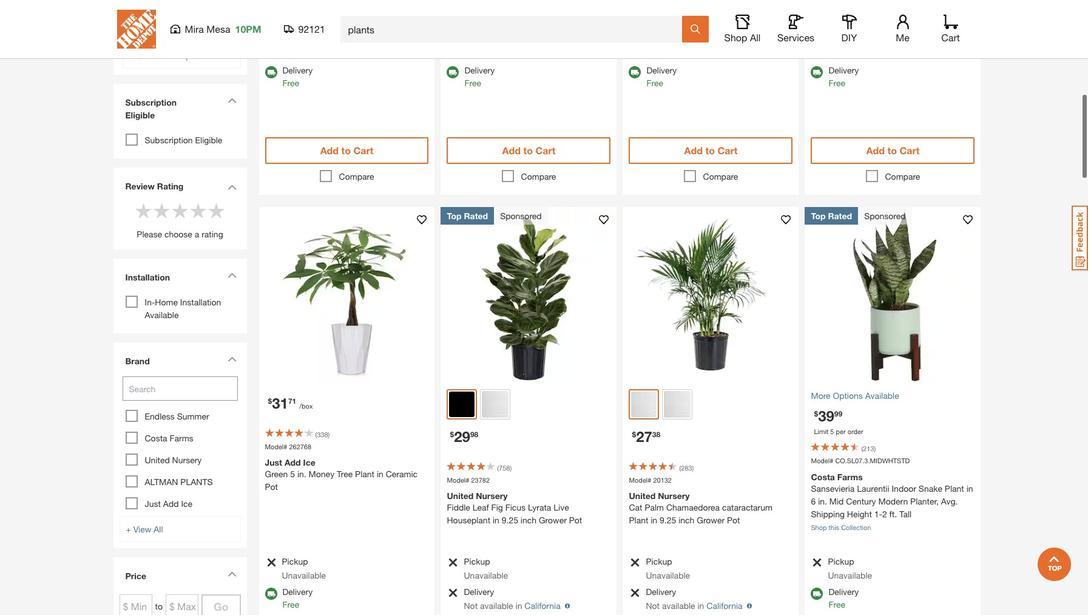 Task type: vqa. For each thing, say whether or not it's contained in the screenshot.
noise, on the right top of the page
no



Task type: locate. For each thing, give the bounding box(es) containing it.
model# 23782
[[447, 476, 490, 484]]

1 horizontal spatial not available in
[[646, 600, 707, 611]]

3 caret icon image from the top
[[227, 273, 236, 278]]

plant up avg.
[[945, 483, 965, 494]]

0 vertical spatial available
[[145, 310, 179, 320]]

0 horizontal spatial white image
[[482, 391, 509, 418]]

38
[[653, 430, 661, 439]]

delivery free for third add to cart button from the right
[[465, 65, 495, 88]]

model# for 27
[[629, 476, 652, 484]]

subscription down + see more departments
[[125, 97, 177, 107]]

1 horizontal spatial united
[[447, 491, 474, 501]]

0 horizontal spatial not
[[464, 600, 478, 611]]

nursery up fig at the bottom of page
[[476, 491, 508, 501]]

top for 29
[[447, 211, 462, 221]]

inch inside united nursery fiddle leaf fig ficus lyrata live houseplant in 9.25 inch grower pot
[[521, 515, 537, 525]]

inch
[[521, 515, 537, 525], [679, 515, 695, 525]]

add to cart for 2nd add to cart button from the right
[[685, 145, 738, 156]]

more options available link
[[811, 389, 975, 402]]

1 vertical spatial installation
[[180, 297, 221, 307]]

0 horizontal spatial all
[[154, 524, 163, 534]]

2 grower from the left
[[697, 515, 725, 525]]

1 top rated from the left
[[447, 211, 488, 221]]

0 horizontal spatial in.
[[297, 469, 306, 479]]

1 horizontal spatial pot
[[569, 515, 582, 525]]

farms down model# co.sl07.3.midwhtstd
[[838, 472, 863, 482]]

+ for + see more departments
[[129, 50, 134, 61]]

united up the altman
[[145, 455, 170, 465]]

caret icon image inside installation link
[[227, 273, 236, 278]]

subscription eligible link
[[119, 90, 241, 131], [145, 135, 222, 145]]

$ left 38
[[632, 430, 636, 439]]

1 horizontal spatial farms
[[838, 472, 863, 482]]

white image for 29
[[482, 391, 509, 418]]

green 5 in. money tree plant in ceramic pot image
[[259, 207, 435, 383]]

brand
[[125, 356, 150, 366]]

1 star symbol image from the left
[[171, 202, 189, 220]]

1 vertical spatial in.
[[819, 496, 827, 506]]

more for + see more
[[162, 25, 182, 35]]

me button
[[884, 15, 923, 44]]

delivery
[[283, 65, 313, 75], [465, 65, 495, 75], [647, 65, 677, 75], [829, 65, 859, 75], [283, 586, 313, 597], [464, 586, 494, 597], [646, 586, 677, 597], [829, 586, 859, 597]]

1 horizontal spatial shop
[[811, 523, 827, 531]]

subscription eligible link up rating
[[145, 135, 222, 145]]

0 vertical spatial shop
[[725, 32, 748, 43]]

0 horizontal spatial pot
[[265, 482, 278, 492]]

338
[[317, 430, 328, 438]]

california for infomation about this product's shipping availabilty icon
[[525, 600, 561, 611]]

2 not from the left
[[646, 600, 660, 611]]

2 rated from the left
[[828, 211, 853, 221]]

inch down chamaedorea
[[679, 515, 695, 525]]

+ down the home depot logo
[[129, 50, 134, 61]]

costa up sansevieria
[[811, 472, 835, 482]]

4 add to cart button from the left
[[811, 137, 975, 164]]

available for first california "link" from right
[[662, 600, 696, 611]]

1 horizontal spatial all
[[750, 32, 761, 43]]

subscription eligible
[[125, 97, 177, 120], [145, 135, 222, 145]]

0 horizontal spatial sponsored
[[500, 211, 542, 221]]

0 horizontal spatial installation
[[125, 272, 170, 282]]

in-home installation available link
[[145, 297, 221, 320]]

in.
[[297, 469, 306, 479], [819, 496, 827, 506]]

see for + see more departments
[[136, 50, 151, 61]]

limited stock for pickup image down houseplant
[[447, 557, 459, 568]]

1 inch from the left
[[521, 515, 537, 525]]

available
[[480, 600, 513, 611], [662, 600, 696, 611]]

0 horizontal spatial inch
[[521, 515, 537, 525]]

0 horizontal spatial california
[[525, 600, 561, 611]]

0 vertical spatial +
[[138, 25, 143, 35]]

installation link
[[119, 265, 241, 293]]

$ inside $ 31 71 /box
[[268, 396, 272, 406]]

brand link
[[119, 349, 241, 376]]

2 white image from the left
[[664, 391, 691, 418]]

to
[[342, 145, 351, 156], [524, 145, 533, 156], [706, 145, 715, 156], [888, 145, 897, 156], [155, 601, 163, 611]]

delivery free for 2nd add to cart button from the right
[[647, 65, 677, 88]]

2 not available in from the left
[[646, 600, 707, 611]]

costa down endless
[[145, 433, 167, 443]]

shop left services
[[725, 32, 748, 43]]

in. left the money
[[297, 469, 306, 479]]

united inside 'united nursery cat palm chamaedorea cataractarum plant in 9.25 inch grower pot'
[[629, 491, 656, 501]]

all
[[750, 32, 761, 43], [154, 524, 163, 534]]

star symbol image up please
[[134, 202, 153, 220]]

$ 31 71 /box
[[268, 395, 313, 412]]

farms inside the costa farms sansevieria laurentii indoor snake plant in 6 in. mid century modern planter, avg. shipping height 1-2 ft. tall shop this collection
[[838, 472, 863, 482]]

rated
[[464, 211, 488, 221], [828, 211, 853, 221]]

caret icon image for brand
[[227, 356, 236, 362]]

limited stock for pickup image
[[447, 557, 459, 568], [811, 557, 823, 568]]

5 right green
[[290, 469, 295, 479]]

29
[[454, 428, 470, 445]]

costa farms sansevieria laurentii indoor snake plant in 6 in. mid century modern planter, avg. shipping height 1-2 ft. tall shop this collection
[[811, 472, 974, 531]]

3 compare from the left
[[703, 171, 739, 182]]

9.25 down palm
[[660, 515, 677, 525]]

inch down lyrata
[[521, 515, 537, 525]]

just up green
[[265, 457, 282, 468]]

grower down chamaedorea
[[697, 515, 725, 525]]

feedback link image
[[1072, 205, 1089, 271]]

all left services
[[750, 32, 761, 43]]

0 horizontal spatial costa
[[145, 433, 167, 443]]

rated for 29
[[464, 211, 488, 221]]

please
[[137, 229, 162, 239]]

$ inside $ 27 38
[[632, 430, 636, 439]]

not available in for infomation about this product's shipping availabilty icon
[[464, 600, 525, 611]]

endless summer
[[145, 411, 209, 421]]

pot down cataractarum
[[727, 515, 740, 525]]

1 vertical spatial more
[[153, 50, 173, 61]]

plant
[[355, 469, 375, 479], [945, 483, 965, 494], [629, 515, 649, 525]]

+ left the view on the left bottom of page
[[126, 524, 131, 534]]

) up co.sl07.3.midwhtstd
[[875, 445, 876, 453]]

pot inside just add ice green 5 in. money tree plant in ceramic pot
[[265, 482, 278, 492]]

price-range-lowerBound telephone field
[[119, 594, 152, 615]]

1 horizontal spatial just
[[265, 457, 282, 468]]

+ see more departments
[[129, 50, 225, 61]]

caret icon image inside brand link
[[227, 356, 236, 362]]

1 vertical spatial costa
[[811, 472, 835, 482]]

1 horizontal spatial ice
[[303, 457, 316, 468]]

nursery for 29
[[476, 491, 508, 501]]

in. inside the costa farms sansevieria laurentii indoor snake plant in 6 in. mid century modern planter, avg. shipping height 1-2 ft. tall shop this collection
[[819, 496, 827, 506]]

pot down green
[[265, 482, 278, 492]]

) up chamaedorea
[[692, 464, 694, 472]]

united up the fiddle
[[447, 491, 474, 501]]

0 vertical spatial more
[[162, 25, 182, 35]]

caret icon image for subscription eligible
[[227, 98, 236, 103]]

0 vertical spatial costa
[[145, 433, 167, 443]]

1 horizontal spatial nursery
[[476, 491, 508, 501]]

ficus
[[506, 502, 526, 513]]

available
[[145, 310, 179, 320], [866, 390, 900, 401]]

grower down live
[[539, 515, 567, 525]]

all right the view on the left bottom of page
[[154, 524, 163, 534]]

1 horizontal spatial limited stock for pickup image
[[811, 557, 823, 568]]

1 vertical spatial ice
[[181, 498, 193, 509]]

0 horizontal spatial ice
[[181, 498, 193, 509]]

price-range-upperBound telephone field
[[166, 594, 199, 615]]

ice
[[303, 457, 316, 468], [181, 498, 193, 509]]

1 horizontal spatial star symbol image
[[207, 202, 226, 220]]

nursery down 20132
[[658, 491, 690, 501]]

tree
[[337, 469, 353, 479]]

1 rated from the left
[[464, 211, 488, 221]]

grower
[[539, 515, 567, 525], [697, 515, 725, 525]]

2 horizontal spatial nursery
[[658, 491, 690, 501]]

nursery inside 'united nursery cat palm chamaedorea cataractarum plant in 9.25 inch grower pot'
[[658, 491, 690, 501]]

inch inside 'united nursery cat palm chamaedorea cataractarum plant in 9.25 inch grower pot'
[[679, 515, 695, 525]]

top rated for 29
[[447, 211, 488, 221]]

5 left per
[[831, 427, 835, 435]]

) for 29
[[510, 464, 512, 472]]

white image right black icon
[[482, 391, 509, 418]]

ice inside just add ice green 5 in. money tree plant in ceramic pot
[[303, 457, 316, 468]]

5 caret icon image from the top
[[227, 571, 236, 577]]

2 vertical spatial +
[[126, 524, 131, 534]]

see
[[145, 25, 160, 35], [136, 50, 151, 61]]

delivery free for 1st add to cart button
[[283, 65, 313, 88]]

0 horizontal spatial rated
[[464, 211, 488, 221]]

height
[[847, 509, 872, 519]]

0 horizontal spatial plant
[[355, 469, 375, 479]]

$ left 71
[[268, 396, 272, 406]]

0 horizontal spatial not available in
[[464, 600, 525, 611]]

plant down cat
[[629, 515, 649, 525]]

$ 39 99
[[814, 407, 843, 424]]

white image right black image
[[664, 391, 691, 418]]

What can we help you find today? search field
[[348, 16, 682, 42]]

shop left this
[[811, 523, 827, 531]]

just for just add ice green 5 in. money tree plant in ceramic pot
[[265, 457, 282, 468]]

limited stock for pickup image for 29
[[447, 557, 459, 568]]

more down + see more
[[153, 50, 173, 61]]

not for infomation about this product's shipping availabilty icon
[[464, 600, 478, 611]]

1 vertical spatial all
[[154, 524, 163, 534]]

in
[[377, 469, 384, 479], [967, 483, 974, 494], [493, 515, 500, 525], [651, 515, 658, 525], [516, 600, 522, 611], [698, 600, 705, 611]]

white image
[[482, 391, 509, 418], [664, 391, 691, 418]]

1 horizontal spatial plant
[[629, 515, 649, 525]]

+ for + view all
[[126, 524, 131, 534]]

not available in
[[464, 600, 525, 611], [646, 600, 707, 611]]

nursery up the altman plants
[[172, 455, 202, 465]]

subscription eligible up rating
[[145, 135, 222, 145]]

2 vertical spatial plant
[[629, 515, 649, 525]]

1 california link from the left
[[525, 600, 570, 611]]

me
[[896, 32, 910, 43]]

limited stock for pickup image for limit
[[811, 557, 823, 568]]

pot inside 'united nursery cat palm chamaedorea cataractarum plant in 9.25 inch grower pot'
[[727, 515, 740, 525]]

2 top from the left
[[811, 211, 826, 221]]

+ see more departments link
[[122, 43, 241, 69]]

3 add to cart from the left
[[685, 145, 738, 156]]

1 vertical spatial just
[[145, 498, 161, 509]]

in. inside just add ice green 5 in. money tree plant in ceramic pot
[[297, 469, 306, 479]]

1 caret icon image from the top
[[227, 98, 236, 103]]

0 horizontal spatial shop
[[725, 32, 748, 43]]

4 caret icon image from the top
[[227, 356, 236, 362]]

caret icon image inside price link
[[227, 571, 236, 577]]

1 sponsored from the left
[[500, 211, 542, 221]]

view
[[133, 524, 151, 534]]

0 vertical spatial farms
[[170, 433, 193, 443]]

add to cart
[[320, 145, 374, 156], [502, 145, 556, 156], [685, 145, 738, 156], [867, 145, 920, 156]]

top for limit
[[811, 211, 826, 221]]

farms down 'endless summer' link
[[170, 433, 193, 443]]

top rated for limit
[[811, 211, 853, 221]]

pot down live
[[569, 515, 582, 525]]

Search text field
[[122, 376, 238, 401]]

add to cart for third add to cart button from the right
[[502, 145, 556, 156]]

model# left 20132
[[629, 476, 652, 484]]

cart link
[[938, 15, 964, 44]]

more for + see more departments
[[153, 50, 173, 61]]

0 horizontal spatial united
[[145, 455, 170, 465]]

subscription eligible down + see more departments
[[125, 97, 177, 120]]

0 horizontal spatial california link
[[525, 600, 570, 611]]

installation up "in-"
[[125, 272, 170, 282]]

endless summer link
[[145, 411, 209, 421]]

rated for limit
[[828, 211, 853, 221]]

cart
[[942, 32, 960, 43], [354, 145, 374, 156], [536, 145, 556, 156], [718, 145, 738, 156], [900, 145, 920, 156]]

0 horizontal spatial 9.25
[[502, 515, 518, 525]]

see down the fruit trees
[[145, 25, 160, 35]]

1 vertical spatial subscription
[[145, 135, 193, 145]]

just down the altman
[[145, 498, 161, 509]]

1 not from the left
[[464, 600, 478, 611]]

in-
[[145, 297, 155, 307]]

0 vertical spatial in.
[[297, 469, 306, 479]]

united nursery fiddle leaf fig ficus lyrata live houseplant in 9.25 inch grower pot
[[447, 491, 582, 525]]

2 horizontal spatial united
[[629, 491, 656, 501]]

) up ficus
[[510, 464, 512, 472]]

0 horizontal spatial star symbol image
[[171, 202, 189, 220]]

available right options
[[866, 390, 900, 401]]

departments
[[175, 50, 225, 61]]

2 limited stock for pickup image from the left
[[811, 557, 823, 568]]

limited stock for pickup image down shop this collection link
[[811, 557, 823, 568]]

10pm
[[235, 23, 261, 35]]

$ for 29
[[450, 430, 454, 439]]

2 horizontal spatial plant
[[945, 483, 965, 494]]

just inside just add ice green 5 in. money tree plant in ceramic pot
[[265, 457, 282, 468]]

order
[[848, 427, 864, 435]]

2 caret icon image from the top
[[227, 185, 236, 190]]

star symbol image down review rating link
[[153, 202, 171, 220]]

in down palm
[[651, 515, 658, 525]]

1 california from the left
[[525, 600, 561, 611]]

star symbol image
[[134, 202, 153, 220], [153, 202, 171, 220], [189, 202, 207, 220]]

available down the home
[[145, 310, 179, 320]]

pickup
[[464, 35, 490, 45], [646, 35, 672, 45], [828, 35, 855, 45], [282, 556, 308, 566], [464, 556, 490, 566], [646, 556, 672, 566], [828, 556, 855, 566]]

free
[[283, 78, 299, 88], [465, 78, 481, 88], [647, 78, 664, 88], [829, 78, 846, 88], [283, 599, 299, 610], [829, 599, 846, 610]]

1 vertical spatial 5
[[290, 469, 295, 479]]

shop all
[[725, 32, 761, 43]]

the home depot logo image
[[117, 10, 156, 49]]

united inside united nursery fiddle leaf fig ficus lyrata live houseplant in 9.25 inch grower pot
[[447, 491, 474, 501]]

) for 27
[[692, 464, 694, 472]]

model# down limit
[[811, 457, 834, 465]]

1 vertical spatial see
[[136, 50, 151, 61]]

plant right tree
[[355, 469, 375, 479]]

1 horizontal spatial in.
[[819, 496, 827, 506]]

1 horizontal spatial installation
[[180, 297, 221, 307]]

0 horizontal spatial limited stock for pickup image
[[447, 557, 459, 568]]

model# left 23782 on the left bottom of the page
[[447, 476, 470, 484]]

1 grower from the left
[[539, 515, 567, 525]]

review rating link
[[125, 180, 204, 192]]

1 horizontal spatial california link
[[707, 600, 752, 611]]

0 horizontal spatial just
[[145, 498, 161, 509]]

in. right 6
[[819, 496, 827, 506]]

2 horizontal spatial pot
[[727, 515, 740, 525]]

1 horizontal spatial rated
[[828, 211, 853, 221]]

black image
[[450, 392, 475, 417]]

71
[[288, 396, 296, 406]]

5 inside just add ice green 5 in. money tree plant in ceramic pot
[[290, 469, 295, 479]]

+ down fruit
[[138, 25, 143, 35]]

0 horizontal spatial 5
[[290, 469, 295, 479]]

nursery
[[172, 455, 202, 465], [476, 491, 508, 501], [658, 491, 690, 501]]

1 9.25 from the left
[[502, 515, 518, 525]]

2 sponsored from the left
[[865, 211, 906, 221]]

0 horizontal spatial top
[[447, 211, 462, 221]]

in left ceramic on the bottom of page
[[377, 469, 384, 479]]

add inside just add ice green 5 in. money tree plant in ceramic pot
[[285, 457, 301, 468]]

fruit trees
[[138, 6, 177, 16]]

plant for united nursery cat palm chamaedorea cataractarum plant in 9.25 inch grower pot
[[629, 515, 649, 525]]

6
[[811, 496, 816, 506]]

available shipping image
[[265, 66, 277, 78], [447, 66, 459, 78], [629, 66, 641, 78], [265, 588, 277, 600], [811, 588, 824, 600]]

1 horizontal spatial available
[[866, 390, 900, 401]]

ice up the money
[[303, 457, 316, 468]]

0 vertical spatial all
[[750, 32, 761, 43]]

pickup unavailable
[[464, 35, 508, 59], [646, 35, 690, 59], [828, 35, 872, 59], [282, 556, 326, 580], [464, 556, 508, 580], [646, 556, 690, 580], [828, 556, 872, 580]]

1 vertical spatial plant
[[945, 483, 965, 494]]

2 california from the left
[[707, 600, 743, 611]]

altman plants
[[145, 477, 213, 487]]

1 horizontal spatial 9.25
[[660, 515, 677, 525]]

$ inside $ 39 99
[[814, 409, 819, 418]]

1 available from the left
[[480, 600, 513, 611]]

add to cart button
[[265, 137, 429, 164], [447, 137, 611, 164], [629, 137, 793, 164], [811, 137, 975, 164]]

plant inside 'united nursery cat palm chamaedorea cataractarum plant in 9.25 inch grower pot'
[[629, 515, 649, 525]]

2 9.25 from the left
[[660, 515, 677, 525]]

subscription eligible link down + see more departments link
[[119, 90, 241, 131]]

1 limited stock for pickup image from the left
[[447, 557, 459, 568]]

0 vertical spatial ice
[[303, 457, 316, 468]]

$
[[268, 396, 272, 406], [814, 409, 819, 418], [450, 430, 454, 439], [632, 430, 636, 439]]

delivery free
[[283, 65, 313, 88], [465, 65, 495, 88], [647, 65, 677, 88], [829, 65, 859, 88], [283, 586, 313, 610], [829, 586, 859, 610]]

1 compare from the left
[[339, 171, 374, 182]]

9.25 down ficus
[[502, 515, 518, 525]]

1 horizontal spatial top
[[811, 211, 826, 221]]

0 horizontal spatial available
[[145, 310, 179, 320]]

0 vertical spatial see
[[145, 25, 160, 35]]

1 top from the left
[[447, 211, 462, 221]]

0 vertical spatial subscription eligible link
[[119, 90, 241, 131]]

nursery inside united nursery fiddle leaf fig ficus lyrata live houseplant in 9.25 inch grower pot
[[476, 491, 508, 501]]

1 white image from the left
[[482, 391, 509, 418]]

available shipping image
[[811, 66, 824, 78]]

star symbol image
[[171, 202, 189, 220], [207, 202, 226, 220]]

1 vertical spatial farms
[[838, 472, 863, 482]]

0 horizontal spatial grower
[[539, 515, 567, 525]]

services
[[778, 32, 815, 43]]

1 vertical spatial eligible
[[195, 135, 222, 145]]

unavailable
[[282, 49, 326, 59], [464, 49, 508, 59], [646, 49, 690, 59], [828, 49, 872, 59], [282, 570, 326, 580], [464, 570, 508, 580], [646, 570, 690, 580], [828, 570, 872, 580]]

price
[[125, 571, 146, 581]]

plant inside the costa farms sansevieria laurentii indoor snake plant in 6 in. mid century modern planter, avg. shipping height 1-2 ft. tall shop this collection
[[945, 483, 965, 494]]

0 horizontal spatial nursery
[[172, 455, 202, 465]]

0 vertical spatial plant
[[355, 469, 375, 479]]

0 horizontal spatial eligible
[[125, 110, 155, 120]]

eligible
[[125, 110, 155, 120], [195, 135, 222, 145]]

$ left 98
[[450, 430, 454, 439]]

$ inside $ 29 98
[[450, 430, 454, 439]]

add to cart for 4th add to cart button
[[867, 145, 920, 156]]

2 top rated from the left
[[811, 211, 853, 221]]

subscription up rating
[[145, 135, 193, 145]]

united up cat
[[629, 491, 656, 501]]

ice down altman plants "link"
[[181, 498, 193, 509]]

go
[[214, 600, 229, 613]]

4 add to cart from the left
[[867, 145, 920, 156]]

caret icon image
[[227, 98, 236, 103], [227, 185, 236, 190], [227, 273, 236, 278], [227, 356, 236, 362], [227, 571, 236, 577]]

1 horizontal spatial available
[[662, 600, 696, 611]]

1 vertical spatial shop
[[811, 523, 827, 531]]

star symbol image up rating
[[207, 202, 226, 220]]

1 horizontal spatial not
[[646, 600, 660, 611]]

2 inch from the left
[[679, 515, 695, 525]]

1 horizontal spatial inch
[[679, 515, 695, 525]]

1 not available in from the left
[[464, 600, 525, 611]]

ice for just add ice
[[181, 498, 193, 509]]

0 horizontal spatial farms
[[170, 433, 193, 443]]

in right snake
[[967, 483, 974, 494]]

in down fig at the bottom of page
[[493, 515, 500, 525]]

1 horizontal spatial 5
[[831, 427, 835, 435]]

star symbol image up a
[[189, 202, 207, 220]]

0 horizontal spatial top rated
[[447, 211, 488, 221]]

limited stock for pickup image
[[447, 36, 459, 46], [629, 36, 641, 46], [811, 36, 823, 46], [265, 557, 277, 568], [629, 557, 641, 568], [447, 588, 459, 598], [629, 588, 641, 598]]

not
[[464, 600, 478, 611], [646, 600, 660, 611]]

$ for 31
[[268, 396, 272, 406]]

1 horizontal spatial top rated
[[811, 211, 853, 221]]

)
[[328, 430, 330, 438], [875, 445, 876, 453], [510, 464, 512, 472], [692, 464, 694, 472]]

1 horizontal spatial california
[[707, 600, 743, 611]]

1 horizontal spatial sponsored
[[865, 211, 906, 221]]

2 add to cart from the left
[[502, 145, 556, 156]]

star symbol image up please choose a rating
[[171, 202, 189, 220]]

review
[[125, 181, 155, 191]]

1 horizontal spatial white image
[[664, 391, 691, 418]]

( for 29
[[498, 464, 499, 472]]

0 vertical spatial subscription
[[125, 97, 177, 107]]

more up 39
[[811, 390, 831, 401]]

1 vertical spatial available
[[866, 390, 900, 401]]

installation down installation link
[[180, 297, 221, 307]]

costa inside the costa farms sansevieria laurentii indoor snake plant in 6 in. mid century modern planter, avg. shipping height 1-2 ft. tall shop this collection
[[811, 472, 835, 482]]

top
[[447, 211, 462, 221], [811, 211, 826, 221]]

1 horizontal spatial costa
[[811, 472, 835, 482]]

1 add to cart from the left
[[320, 145, 374, 156]]

pot for just add ice green 5 in. money tree plant in ceramic pot
[[265, 482, 278, 492]]

a
[[195, 229, 199, 239]]

sponsored
[[500, 211, 542, 221], [865, 211, 906, 221]]

see down the home depot logo
[[136, 50, 151, 61]]

2 available from the left
[[662, 600, 696, 611]]

0 horizontal spatial available
[[480, 600, 513, 611]]

$ up limit
[[814, 409, 819, 418]]

in inside just add ice green 5 in. money tree plant in ceramic pot
[[377, 469, 384, 479]]

0 vertical spatial just
[[265, 457, 282, 468]]

more down trees
[[162, 25, 182, 35]]



Task type: describe. For each thing, give the bounding box(es) containing it.
27
[[636, 428, 653, 445]]

ft.
[[890, 509, 897, 519]]

not for infomation about this product's shipping availabilty image
[[646, 600, 660, 611]]

9.25 inside united nursery fiddle leaf fig ficus lyrata live houseplant in 9.25 inch grower pot
[[502, 515, 518, 525]]

farms for costa farms
[[170, 433, 193, 443]]

costa for costa farms
[[145, 433, 167, 443]]

united nursery cat palm chamaedorea cataractarum plant in 9.25 inch grower pot
[[629, 491, 773, 525]]

services button
[[777, 15, 816, 44]]

2 california link from the left
[[707, 600, 752, 611]]

20132
[[654, 476, 672, 484]]

+ view all
[[126, 524, 163, 534]]

( for limit
[[862, 445, 863, 453]]

23782
[[471, 476, 490, 484]]

more options available
[[811, 390, 900, 401]]

2
[[883, 509, 887, 519]]

1 vertical spatial subscription eligible link
[[145, 135, 222, 145]]

in left infomation about this product's shipping availabilty image
[[698, 600, 705, 611]]

fruit trees link
[[138, 6, 177, 16]]

avg.
[[941, 496, 958, 506]]

model# for limit
[[811, 457, 834, 465]]

mesa
[[207, 23, 230, 35]]

this
[[829, 523, 840, 531]]

+ for + see more
[[138, 25, 143, 35]]

options
[[833, 390, 863, 401]]

available inside in-home installation available
[[145, 310, 179, 320]]

9.25 inside 'united nursery cat palm chamaedorea cataractarum plant in 9.25 inch grower pot'
[[660, 515, 677, 525]]

2 star symbol image from the left
[[207, 202, 226, 220]]

delivery free for 4th add to cart button
[[829, 65, 859, 88]]

in inside the costa farms sansevieria laurentii indoor snake plant in 6 in. mid century modern planter, avg. shipping height 1-2 ft. tall shop this collection
[[967, 483, 974, 494]]

chamaedorea
[[667, 502, 720, 513]]

summer
[[177, 411, 209, 421]]

just add ice link
[[145, 498, 193, 509]]

just add ice
[[145, 498, 193, 509]]

( 338 )
[[315, 430, 330, 438]]

money
[[309, 469, 335, 479]]

3 star symbol image from the left
[[189, 202, 207, 220]]

283
[[681, 464, 692, 472]]

( 283 )
[[680, 464, 694, 472]]

rating
[[157, 181, 184, 191]]

just for just add ice
[[145, 498, 161, 509]]

plant inside just add ice green 5 in. money tree plant in ceramic pot
[[355, 469, 375, 479]]

$ 29 98
[[450, 428, 479, 445]]

39
[[819, 407, 835, 424]]

) up the money
[[328, 430, 330, 438]]

ice for just add ice green 5 in. money tree plant in ceramic pot
[[303, 457, 316, 468]]

( for 27
[[680, 464, 681, 472]]

$ for 27
[[632, 430, 636, 439]]

3 add to cart button from the left
[[629, 137, 793, 164]]

home
[[155, 297, 178, 307]]

1 add to cart button from the left
[[265, 137, 429, 164]]

0 vertical spatial eligible
[[125, 110, 155, 120]]

in left infomation about this product's shipping availabilty icon
[[516, 600, 522, 611]]

white image for 27
[[664, 391, 691, 418]]

shop this collection link
[[811, 523, 872, 531]]

shop inside the costa farms sansevieria laurentii indoor snake plant in 6 in. mid century modern planter, avg. shipping height 1-2 ft. tall shop this collection
[[811, 523, 827, 531]]

price link
[[119, 563, 241, 591]]

in inside united nursery fiddle leaf fig ficus lyrata live houseplant in 9.25 inch grower pot
[[493, 515, 500, 525]]

pot inside united nursery fiddle leaf fig ficus lyrata live houseplant in 9.25 inch grower pot
[[569, 515, 582, 525]]

infomation about this product's shipping availabilty image
[[561, 603, 570, 608]]

california for infomation about this product's shipping availabilty image
[[707, 600, 743, 611]]

per
[[836, 427, 846, 435]]

add to cart for 1st add to cart button
[[320, 145, 374, 156]]

/box
[[299, 402, 313, 410]]

sansevieria
[[811, 483, 855, 494]]

mid
[[830, 496, 844, 506]]

snake
[[919, 483, 943, 494]]

green
[[265, 469, 288, 479]]

infomation about this product's shipping availabilty image
[[743, 603, 752, 608]]

just add ice green 5 in. money tree plant in ceramic pot
[[265, 457, 418, 492]]

laurentii
[[857, 483, 890, 494]]

diy
[[842, 32, 858, 43]]

$ for 39
[[814, 409, 819, 418]]

endless
[[145, 411, 175, 421]]

+ see more
[[138, 25, 182, 35]]

modern
[[879, 496, 908, 506]]

all inside + view all link
[[154, 524, 163, 534]]

available for 2nd california "link" from right
[[480, 600, 513, 611]]

shop inside shop all button
[[725, 32, 748, 43]]

see for + see more
[[145, 25, 160, 35]]

1 vertical spatial subscription eligible
[[145, 135, 222, 145]]

farms for costa farms sansevieria laurentii indoor snake plant in 6 in. mid century modern planter, avg. shipping height 1-2 ft. tall shop this collection
[[838, 472, 863, 482]]

sponsored for limit
[[865, 211, 906, 221]]

fiddle leaf fig ficus lyrata live houseplant in 9.25 inch grower pot image
[[441, 207, 617, 383]]

installation inside in-home installation available
[[180, 297, 221, 307]]

2 compare from the left
[[521, 171, 556, 182]]

united for 29
[[447, 491, 474, 501]]

costa for costa farms sansevieria laurentii indoor snake plant in 6 in. mid century modern planter, avg. shipping height 1-2 ft. tall shop this collection
[[811, 472, 835, 482]]

palm
[[645, 502, 664, 513]]

caret icon image for price
[[227, 571, 236, 577]]

cataractarum
[[722, 502, 773, 513]]

cat palm chamaedorea cataractarum plant in 9.25 inch grower pot image
[[623, 207, 799, 383]]

limit 5 per order
[[814, 427, 864, 435]]

limit
[[814, 427, 829, 435]]

2 star symbol image from the left
[[153, 202, 171, 220]]

sponsored for 29
[[500, 211, 542, 221]]

model# for 29
[[447, 476, 470, 484]]

758
[[499, 464, 510, 472]]

pot for united nursery cat palm chamaedorea cataractarum plant in 9.25 inch grower pot
[[727, 515, 740, 525]]

united for 27
[[629, 491, 656, 501]]

2 add to cart button from the left
[[447, 137, 611, 164]]

caret icon image for installation
[[227, 273, 236, 278]]

collection
[[842, 523, 872, 531]]

model# co.sl07.3.midwhtstd
[[811, 457, 910, 465]]

99
[[835, 409, 843, 418]]

262768
[[289, 443, 312, 450]]

altman
[[145, 477, 178, 487]]

0 vertical spatial subscription eligible
[[125, 97, 177, 120]]

fig
[[492, 502, 503, 513]]

altman plants link
[[145, 477, 213, 487]]

) for limit
[[875, 445, 876, 453]]

98
[[470, 430, 479, 439]]

0 vertical spatial installation
[[125, 272, 170, 282]]

leaf
[[473, 502, 489, 513]]

costa farms
[[145, 433, 193, 443]]

2 vertical spatial more
[[811, 390, 831, 401]]

shipping
[[811, 509, 845, 519]]

black image
[[632, 392, 657, 417]]

ceramic
[[386, 469, 418, 479]]

0 vertical spatial 5
[[831, 427, 835, 435]]

1 horizontal spatial eligible
[[195, 135, 222, 145]]

choose
[[165, 229, 192, 239]]

+ view all link
[[119, 516, 241, 542]]

fruit
[[138, 6, 155, 16]]

co.sl07.3.midwhtstd
[[836, 457, 910, 465]]

+ see more link
[[138, 24, 207, 36]]

( 213 )
[[862, 445, 876, 453]]

costa farms link
[[145, 433, 193, 443]]

rating
[[202, 229, 223, 239]]

model# 262768
[[265, 443, 312, 450]]

indoor
[[892, 483, 917, 494]]

grower inside united nursery fiddle leaf fig ficus lyrata live houseplant in 9.25 inch grower pot
[[539, 515, 567, 525]]

trees
[[157, 6, 177, 16]]

grower inside 'united nursery cat palm chamaedorea cataractarum plant in 9.25 inch grower pot'
[[697, 515, 725, 525]]

4 compare from the left
[[886, 171, 921, 182]]

1 star symbol image from the left
[[134, 202, 153, 220]]

sansevieria laurentii indoor snake plant in 6 in. mid century modern planter, avg. shipping height 1-2 ft. tall image
[[805, 207, 981, 383]]

not available in for infomation about this product's shipping availabilty image
[[646, 600, 707, 611]]

nursery for 27
[[658, 491, 690, 501]]

plant for costa farms sansevieria laurentii indoor snake plant in 6 in. mid century modern planter, avg. shipping height 1-2 ft. tall shop this collection
[[945, 483, 965, 494]]

in inside 'united nursery cat palm chamaedorea cataractarum plant in 9.25 inch grower pot'
[[651, 515, 658, 525]]

all inside shop all button
[[750, 32, 761, 43]]

92121 button
[[284, 23, 326, 35]]

cat
[[629, 502, 643, 513]]

century
[[847, 496, 876, 506]]

houseplant
[[447, 515, 491, 525]]

shop all button
[[723, 15, 762, 44]]

model# left 262768
[[265, 443, 287, 450]]

mira mesa 10pm
[[185, 23, 261, 35]]



